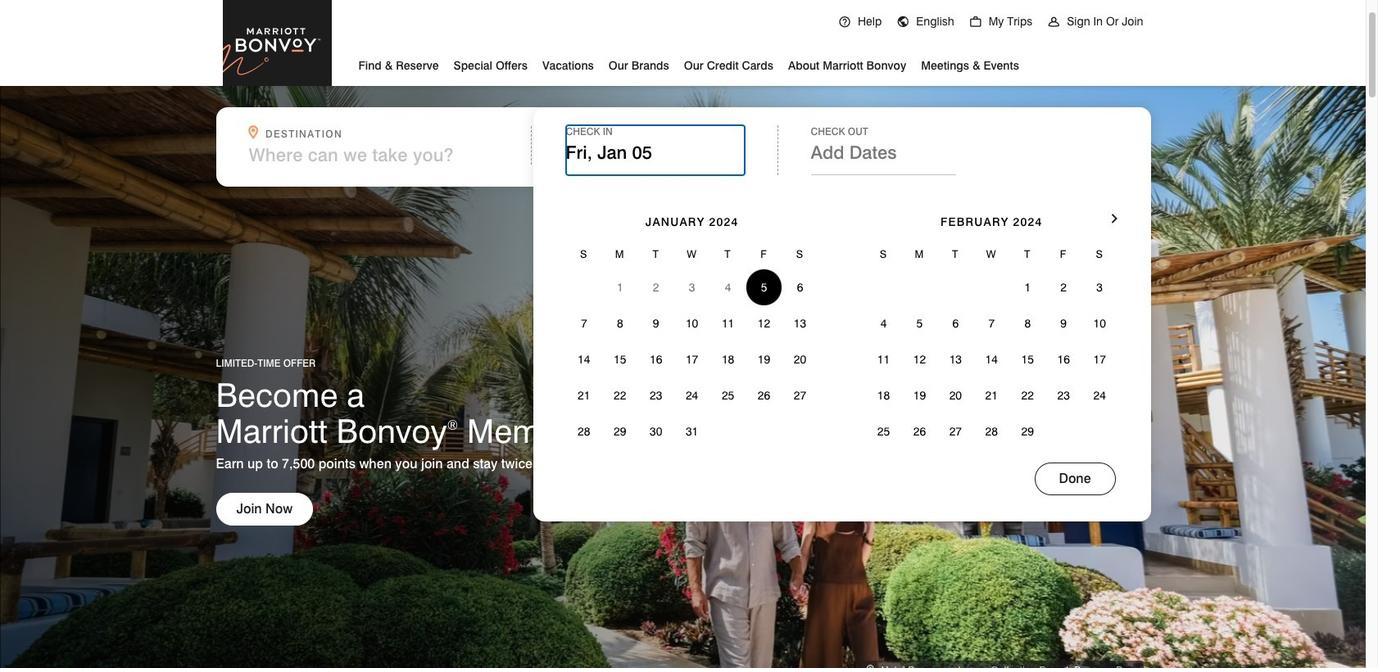 Task type: locate. For each thing, give the bounding box(es) containing it.
tue jan 02 2024 cell
[[638, 270, 674, 306]]

0 horizontal spatial row group
[[566, 270, 818, 450]]

row
[[566, 238, 818, 270], [866, 238, 1118, 270], [566, 270, 818, 306], [866, 270, 1118, 306], [566, 306, 818, 342], [866, 306, 1118, 342], [566, 342, 818, 378], [866, 342, 1118, 378], [566, 378, 818, 414], [866, 378, 1118, 414], [566, 414, 818, 450], [866, 414, 1118, 450]]

2 grid from the left
[[866, 192, 1118, 450]]

1 row group from the left
[[566, 270, 818, 450]]

grid
[[566, 192, 818, 450], [866, 192, 1118, 450]]

location image
[[867, 665, 879, 669]]

0 horizontal spatial grid
[[566, 192, 818, 450]]

4 round image from the left
[[1047, 16, 1060, 29]]

2 row group from the left
[[866, 270, 1118, 450]]

Where can we take you? text field
[[249, 144, 499, 165]]

1 horizontal spatial row group
[[866, 270, 1118, 450]]

round image
[[838, 16, 851, 29], [896, 16, 910, 29], [969, 16, 982, 29], [1047, 16, 1060, 29]]

thu jan 04 2024 cell
[[710, 270, 746, 306]]

mon jan 01 2024 cell
[[602, 270, 638, 306]]

1 grid from the left
[[566, 192, 818, 450]]

None search field
[[216, 107, 1151, 522]]

1 horizontal spatial grid
[[866, 192, 1118, 450]]

row group
[[566, 270, 818, 450], [866, 270, 1118, 450]]



Task type: vqa. For each thing, say whether or not it's contained in the screenshot.
1st round image from left
yes



Task type: describe. For each thing, give the bounding box(es) containing it.
1 round image from the left
[[838, 16, 851, 29]]

wed jan 03 2024 cell
[[674, 270, 710, 306]]

destination field
[[249, 144, 521, 165]]

2 round image from the left
[[896, 16, 910, 29]]

3 round image from the left
[[969, 16, 982, 29]]



